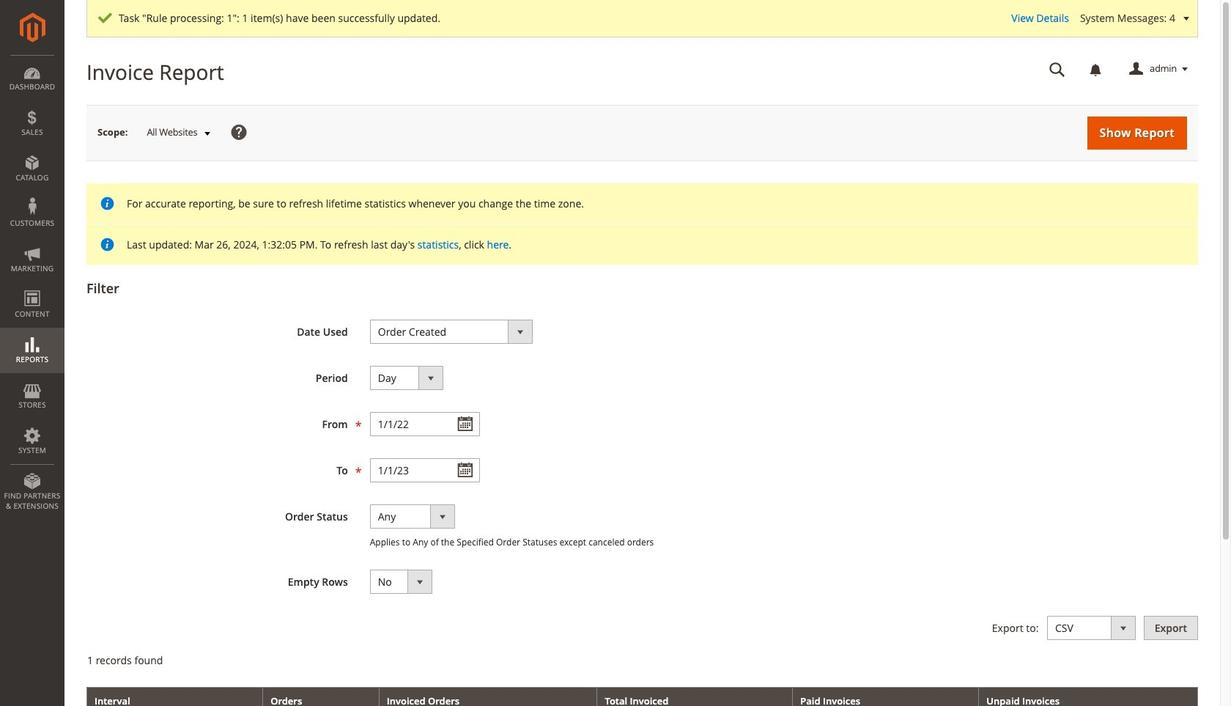Task type: locate. For each thing, give the bounding box(es) containing it.
menu bar
[[0, 55, 65, 519]]

magento admin panel image
[[19, 12, 45, 43]]

None text field
[[370, 458, 480, 482]]

None text field
[[1040, 56, 1076, 82], [370, 412, 480, 436], [1040, 56, 1076, 82], [370, 412, 480, 436]]



